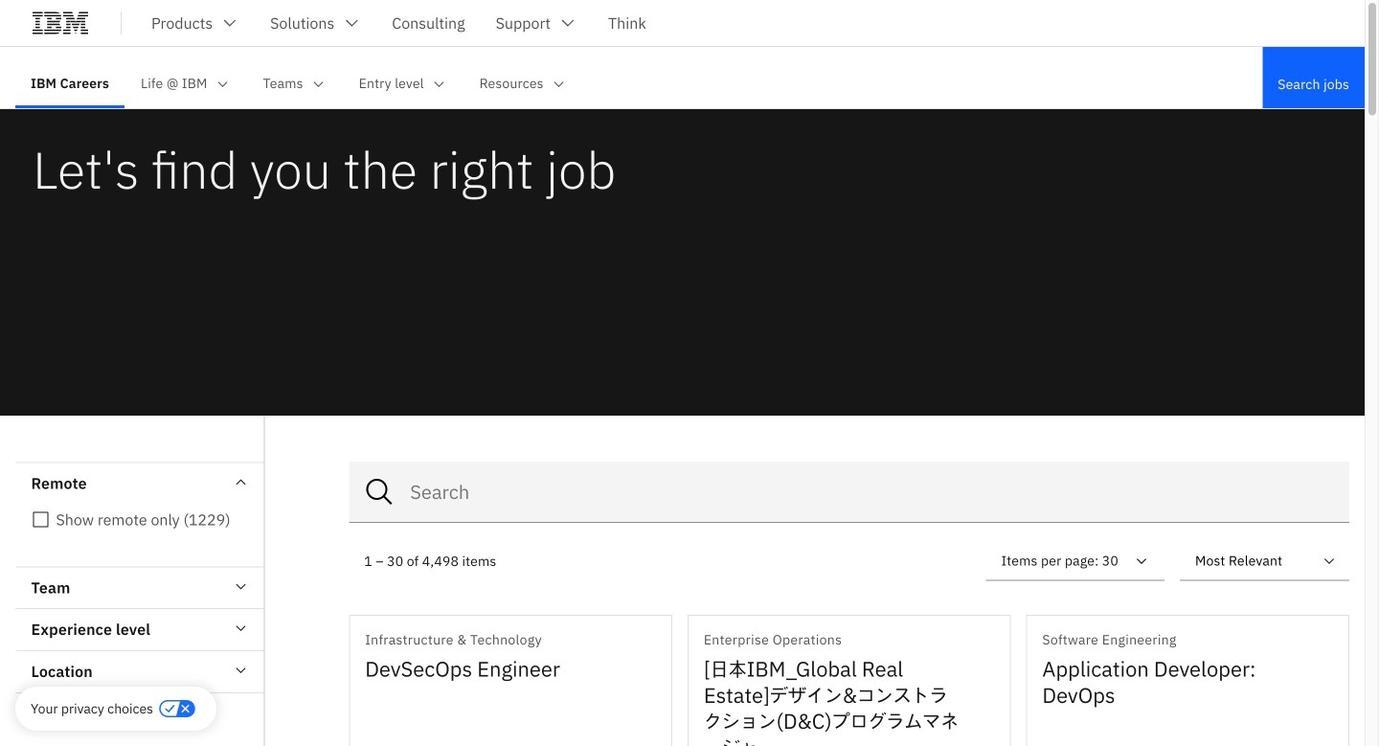 Task type: describe. For each thing, give the bounding box(es) containing it.
your privacy choices element
[[31, 698, 153, 719]]



Task type: vqa. For each thing, say whether or not it's contained in the screenshot.
Let's talk element
no



